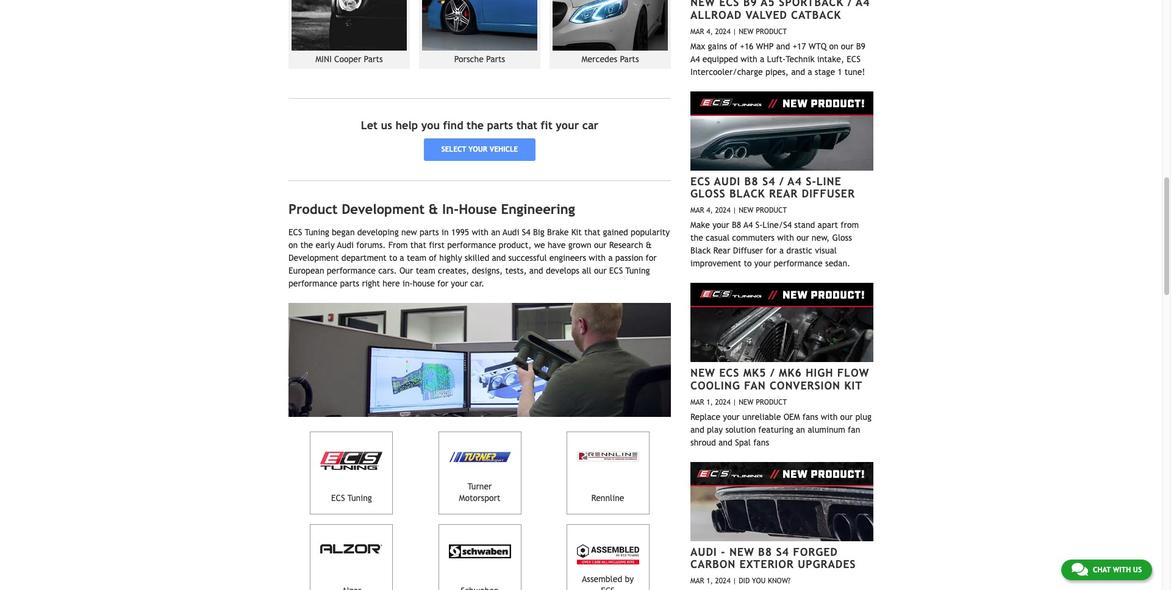 Task type: vqa. For each thing, say whether or not it's contained in the screenshot.
1st Add to Cart BUTTON from the bottom
no



Task type: describe. For each thing, give the bounding box(es) containing it.
product for make
[[756, 206, 787, 215]]

catback
[[791, 8, 842, 21]]

our inside mar 4, 2024 | new product max gains of +16 whp and +17 wtq on our b9 a4 equipped with a luft-technik intake, ecs intercooler/charge pipes, and a stage 1 tune!
[[841, 41, 854, 51]]

first
[[429, 241, 445, 250]]

a left passion
[[608, 253, 613, 263]]

new ecs mk5 / mk6 high flow cooling fan conversion kit
[[691, 367, 870, 392]]

casual
[[706, 233, 730, 243]]

with up all
[[589, 253, 606, 263]]

drastic
[[787, 246, 813, 256]]

exterior
[[740, 558, 794, 571]]

assembled by ecs link
[[566, 524, 649, 591]]

0 vertical spatial fans
[[803, 412, 818, 422]]

kit inside new ecs mk5 / mk6 high flow cooling fan conversion kit
[[844, 379, 863, 392]]

improvement
[[691, 259, 741, 269]]

forged
[[793, 546, 838, 559]]

in-
[[403, 279, 413, 289]]

our inside mar 1, 2024 | new product replace your unreliable oem fans with our plug and play solution featuring an aluminum fan shroud and spal fans
[[840, 412, 853, 422]]

chat with us link
[[1061, 560, 1152, 581]]

ecs inside assembled by ecs
[[601, 586, 615, 591]]

mini
[[316, 55, 332, 64]]

ecs audi b8 s4 / a4 s-line gloss black rear diffuser link
[[691, 175, 855, 200]]

max
[[691, 41, 705, 51]]

upgrades
[[798, 558, 856, 571]]

plug
[[856, 412, 872, 422]]

product for replace
[[756, 398, 787, 407]]

2 horizontal spatial that
[[585, 228, 600, 238]]

development inside ecs tuning began developing new parts in 1995 with an audi s4 big brake kit that gained popularity on the early audi forums. from that first performance product, we have grown our research & development department to a team of highly skilled and successful engineers with a passion for european performance cars. our team creates, designs, tests, and develops all our ecs tuning performance parts right here in-house for your car.
[[289, 253, 339, 263]]

performance down "european"
[[289, 279, 337, 289]]

new ecs b9 a5 sportback / a4 allroad valved catback link
[[691, 0, 870, 21]]

audi down began on the left top
[[337, 241, 354, 250]]

developing
[[357, 228, 399, 238]]

ecs tuning began developing new parts in 1995 with an audi s4 big brake kit that gained popularity on the early audi forums. from that first performance product, we have grown our research & development department to a team of highly skilled and successful engineers with a passion for european performance cars. our team creates, designs, tests, and develops all our ecs tuning performance parts right here in-house for your car.
[[289, 228, 670, 289]]

4 mar from the top
[[691, 577, 704, 586]]

valved
[[746, 8, 787, 21]]

1995
[[451, 228, 469, 238]]

rennline
[[592, 493, 624, 503]]

mercedes parts link
[[550, 0, 671, 69]]

audi inside ecs audi b8 s4 / a4 s-line gloss black rear diffuser
[[714, 175, 741, 188]]

a inside mar 4, 2024 | new product make your b8 a4 s-line/s4 stand apart from the casual commuters with our new, gloss black rear diffuser for a drastic visual improvement to your performance sedan.
[[780, 246, 784, 256]]

4, for your
[[707, 206, 713, 215]]

visual
[[815, 246, 837, 256]]

with inside mar 4, 2024 | new product max gains of +16 whp and +17 wtq on our b9 a4 equipped with a luft-technik intake, ecs intercooler/charge pipes, and a stage 1 tune!
[[741, 54, 758, 64]]

the inside mar 4, 2024 | new product make your b8 a4 s-line/s4 stand apart from the casual commuters with our new, gloss black rear diffuser for a drastic visual improvement to your performance sedan.
[[691, 233, 703, 243]]

whp
[[756, 41, 774, 51]]

mk6
[[779, 367, 802, 380]]

department
[[342, 253, 387, 263]]

by
[[625, 575, 634, 584]]

let us help you find the parts that fit your     car
[[361, 119, 599, 132]]

b8 inside audi - new b8 s4 forged carbon exterior upgrades
[[758, 546, 772, 559]]

| for of
[[733, 27, 737, 36]]

parts inside mini cooper parts link
[[364, 55, 383, 64]]

assembled
[[582, 575, 622, 584]]

sportback
[[779, 0, 844, 9]]

s4 inside audi - new b8 s4 forged carbon exterior upgrades
[[776, 546, 789, 559]]

highly
[[439, 253, 462, 263]]

mini cooper parts
[[316, 55, 383, 64]]

house
[[413, 279, 435, 289]]

2 horizontal spatial parts
[[487, 119, 513, 132]]

| for unreliable
[[733, 398, 737, 407]]

luft-
[[767, 54, 786, 64]]

in
[[442, 228, 449, 238]]

rear inside mar 4, 2024 | new product make your b8 a4 s-line/s4 stand apart from the casual commuters with our new, gloss black rear diffuser for a drastic visual improvement to your performance sedan.
[[714, 246, 731, 256]]

ecs inside new ecs mk5 / mk6 high flow cooling fan conversion kit
[[719, 367, 740, 380]]

to inside mar 4, 2024 | new product make your b8 a4 s-line/s4 stand apart from the casual commuters with our new, gloss black rear diffuser for a drastic visual improvement to your performance sedan.
[[744, 259, 752, 269]]

porsche
[[454, 55, 484, 64]]

car.
[[470, 279, 484, 289]]

an inside ecs tuning began developing new parts in 1995 with an audi s4 big brake kit that gained popularity on the early audi forums. from that first performance product, we have grown our research & development department to a team of highly skilled and successful engineers with a passion for european performance cars. our team creates, designs, tests, and develops all our ecs tuning performance parts right here in-house for your car.
[[491, 228, 500, 238]]

mk5
[[743, 367, 767, 380]]

product up began on the left top
[[289, 201, 338, 217]]

/ inside new ecs mk5 / mk6 high flow cooling fan conversion kit
[[770, 367, 775, 380]]

gloss inside ecs audi b8 s4 / a4 s-line gloss black rear diffuser
[[691, 187, 726, 200]]

equipped
[[703, 54, 738, 64]]

you
[[421, 119, 440, 132]]

wtq
[[809, 41, 827, 51]]

solution
[[726, 425, 756, 435]]

s- inside ecs audi b8 s4 / a4 s-line gloss black rear diffuser
[[806, 175, 817, 188]]

early
[[316, 241, 335, 250]]

ecs audi b8 s4 / a4 s-line gloss black rear diffuser
[[691, 175, 855, 200]]

mini cooper parts link
[[289, 0, 410, 69]]

product development & in-house engineering
[[289, 201, 575, 217]]

ecs audi b8 s4 / a4 s-line gloss black rear diffuser image
[[691, 91, 874, 171]]

turner motorsport
[[459, 482, 501, 503]]

ecs inside ecs tuning link
[[331, 493, 345, 503]]

/ inside ecs audi b8 s4 / a4 s-line gloss black rear diffuser
[[780, 175, 784, 188]]

gloss inside mar 4, 2024 | new product make your b8 a4 s-line/s4 stand apart from the casual commuters with our new, gloss black rear diffuser for a drastic visual improvement to your performance sedan.
[[832, 233, 852, 243]]

and up designs,
[[492, 253, 506, 263]]

2024 for of
[[715, 27, 731, 36]]

parts for porsche parts
[[486, 55, 505, 64]]

1 horizontal spatial that
[[517, 119, 538, 132]]

new inside mar 4, 2024 | new product make your b8 a4 s-line/s4 stand apart from the casual commuters with our new, gloss black rear diffuser for a drastic visual improvement to your performance sedan.
[[739, 206, 754, 215]]

new inside mar 1, 2024 | new product replace your unreliable oem fans with our plug and play solution featuring an aluminum fan shroud and spal fans
[[739, 398, 754, 407]]

of inside ecs tuning began developing new parts in 1995 with an audi s4 big brake kit that gained popularity on the early audi forums. from that first performance product, we have grown our research & development department to a team of highly skilled and successful engineers with a passion for european performance cars. our team creates, designs, tests, and develops all our ecs tuning performance parts right here in-house for your car.
[[429, 253, 437, 263]]

fan
[[744, 379, 766, 392]]

ecs tuning
[[331, 493, 372, 503]]

line
[[817, 175, 842, 188]]

a5
[[761, 0, 775, 9]]

chat with us
[[1093, 566, 1142, 575]]

find
[[443, 119, 463, 132]]

help
[[396, 119, 418, 132]]

performance down department at the left of page
[[327, 266, 376, 276]]

technik
[[786, 54, 815, 64]]

and up shroud
[[691, 425, 705, 435]]

commuters
[[732, 233, 775, 243]]

audi - new b8 s4 forged carbon exterior upgrades
[[691, 546, 856, 571]]

began
[[332, 228, 355, 238]]

a down the 'whp'
[[760, 54, 765, 64]]

intercooler/charge
[[691, 67, 763, 77]]

our
[[400, 266, 413, 276]]

apart
[[818, 220, 838, 230]]

from
[[841, 220, 859, 230]]

with right 1995
[[472, 228, 489, 238]]

ecs inside the new ecs b9 a5 sportback / a4 allroad valved catback
[[719, 0, 740, 9]]

our down gained
[[594, 241, 607, 250]]

tuning for ecs tuning
[[348, 493, 372, 503]]

new inside mar 4, 2024 | new product max gains of +16 whp and +17 wtq on our b9 a4 equipped with a luft-technik intake, ecs intercooler/charge pipes, and a stage 1 tune!
[[739, 27, 754, 36]]

the inside ecs tuning began developing new parts in 1995 with an audi s4 big brake kit that gained popularity on the early audi forums. from that first performance product, we have grown our research & development department to a team of highly skilled and successful engineers with a passion for european performance cars. our team creates, designs, tests, and develops all our ecs tuning performance parts right here in-house for your car.
[[300, 241, 313, 250]]

kit inside ecs tuning began developing new parts in 1995 with an audi s4 big brake kit that gained popularity on the early audi forums. from that first performance product, we have grown our research & development department to a team of highly skilled and successful engineers with a passion for european performance cars. our team creates, designs, tests, and develops all our ecs tuning performance parts right here in-house for your car.
[[571, 228, 582, 238]]

black inside ecs audi b8 s4 / a4 s-line gloss black rear diffuser
[[730, 187, 765, 200]]

1 horizontal spatial the
[[467, 119, 484, 132]]

ecs inside mar 4, 2024 | new product max gains of +16 whp and +17 wtq on our b9 a4 equipped with a luft-technik intake, ecs intercooler/charge pipes, and a stage 1 tune!
[[847, 54, 861, 64]]

a4 inside ecs audi b8 s4 / a4 s-line gloss black rear diffuser
[[788, 175, 802, 188]]

all
[[582, 266, 592, 276]]

us
[[381, 119, 392, 132]]

brake
[[547, 228, 569, 238]]

tune!
[[845, 67, 865, 77]]

product,
[[499, 241, 532, 250]]

let
[[361, 119, 378, 132]]

did
[[739, 577, 750, 586]]

oem
[[784, 412, 800, 422]]

+16
[[740, 41, 754, 51]]

a4 inside mar 4, 2024 | new product max gains of +16 whp and +17 wtq on our b9 a4 equipped with a luft-technik intake, ecs intercooler/charge pipes, and a stage 1 tune!
[[691, 54, 700, 64]]

2 vertical spatial parts
[[340, 279, 359, 289]]

flow
[[837, 367, 870, 380]]

2 vertical spatial that
[[410, 241, 426, 250]]

turner motorsport link
[[438, 432, 521, 515]]

& inside ecs tuning began developing new parts in 1995 with an audi s4 big brake kit that gained popularity on the early audi forums. from that first performance product, we have grown our research & development department to a team of highly skilled and successful engineers with a passion for european performance cars. our team creates, designs, tests, and develops all our ecs tuning performance parts right here in-house for your car.
[[646, 241, 652, 250]]

performance inside mar 4, 2024 | new product make your b8 a4 s-line/s4 stand apart from the casual commuters with our new, gloss black rear diffuser for a drastic visual improvement to your performance sedan.
[[774, 259, 823, 269]]



Task type: locate. For each thing, give the bounding box(es) containing it.
a4 left line
[[788, 175, 802, 188]]

2 horizontal spatial tuning
[[626, 266, 650, 276]]

parts inside porsche parts link
[[486, 55, 505, 64]]

1 vertical spatial kit
[[844, 379, 863, 392]]

audi inside audi - new b8 s4 forged carbon exterior upgrades
[[691, 546, 717, 559]]

0 horizontal spatial parts
[[340, 279, 359, 289]]

1 horizontal spatial on
[[829, 41, 839, 51]]

4, inside mar 4, 2024 | new product max gains of +16 whp and +17 wtq on our b9 a4 equipped with a luft-technik intake, ecs intercooler/charge pipes, and a stage 1 tune!
[[707, 27, 713, 36]]

mar down carbon
[[691, 577, 704, 586]]

our inside mar 4, 2024 | new product make your b8 a4 s-line/s4 stand apart from the casual commuters with our new, gloss black rear diffuser for a drastic visual improvement to your performance sedan.
[[797, 233, 809, 243]]

with inside mar 1, 2024 | new product replace your unreliable oem fans with our plug and play solution featuring an aluminum fan shroud and spal fans
[[821, 412, 838, 422]]

0 horizontal spatial fans
[[754, 438, 769, 448]]

1 vertical spatial 1,
[[707, 577, 713, 586]]

with
[[741, 54, 758, 64], [472, 228, 489, 238], [777, 233, 794, 243], [589, 253, 606, 263], [821, 412, 838, 422], [1113, 566, 1131, 575]]

| left did
[[733, 577, 737, 586]]

development
[[342, 201, 425, 217], [289, 253, 339, 263]]

2 vertical spatial b8
[[758, 546, 772, 559]]

mar for max gains of +16 whp and +17 wtq on our b9 a4 equipped with a luft-technik intake, ecs intercooler/charge pipes, and a stage 1 tune!
[[691, 27, 704, 36]]

0 horizontal spatial to
[[389, 253, 397, 263]]

and
[[776, 41, 790, 51], [791, 67, 805, 77], [492, 253, 506, 263], [529, 266, 543, 276], [691, 425, 705, 435], [719, 438, 733, 448]]

1, up the replace
[[707, 398, 713, 407]]

performance up skilled
[[447, 241, 496, 250]]

european
[[289, 266, 324, 276]]

1 horizontal spatial to
[[744, 259, 752, 269]]

mar up max
[[691, 27, 704, 36]]

2 vertical spatial tuning
[[348, 493, 372, 503]]

0 horizontal spatial /
[[770, 367, 775, 380]]

engineers
[[550, 253, 586, 263]]

your down creates,
[[451, 279, 468, 289]]

motorsport
[[459, 493, 501, 503]]

in-
[[442, 201, 459, 217]]

1 vertical spatial b9
[[856, 41, 866, 51]]

for
[[766, 246, 777, 256], [646, 253, 657, 263], [437, 279, 449, 289]]

parts up first
[[420, 228, 439, 238]]

new up commuters
[[739, 206, 754, 215]]

| down allroad
[[733, 27, 737, 36]]

the right find
[[467, 119, 484, 132]]

diffuser inside ecs audi b8 s4 / a4 s-line gloss black rear diffuser
[[802, 187, 855, 200]]

a4 inside mar 4, 2024 | new product make your b8 a4 s-line/s4 stand apart from the casual commuters with our new, gloss black rear diffuser for a drastic visual improvement to your performance sedan.
[[744, 220, 753, 230]]

1 parts from the left
[[364, 55, 383, 64]]

s- up stand
[[806, 175, 817, 188]]

2 parts from the left
[[486, 55, 505, 64]]

1 vertical spatial b8
[[732, 220, 741, 230]]

with left us
[[1113, 566, 1131, 575]]

|
[[733, 27, 737, 36], [733, 206, 737, 215], [733, 398, 737, 407], [733, 577, 737, 586]]

passion
[[615, 253, 643, 263]]

mar 4, 2024 | new product max gains of +16 whp and +17 wtq on our b9 a4 equipped with a luft-technik intake, ecs intercooler/charge pipes, and a stage 1 tune!
[[691, 27, 866, 77]]

tuning for ecs tuning began developing new parts in 1995 with an audi s4 big brake kit that gained popularity on the early audi forums. from that first performance product, we have grown our research & development department to a team of highly skilled and successful engineers with a passion for european performance cars. our team creates, designs, tests, and develops all our ecs tuning performance parts right here in-house for your car.
[[305, 228, 329, 238]]

ecs inside ecs audi b8 s4 / a4 s-line gloss black rear diffuser
[[691, 175, 711, 188]]

have
[[548, 241, 566, 250]]

4, for gains
[[707, 27, 713, 36]]

3 2024 from the top
[[715, 398, 731, 407]]

0 horizontal spatial that
[[410, 241, 426, 250]]

s- up commuters
[[756, 220, 763, 230]]

1 mar from the top
[[691, 27, 704, 36]]

0 vertical spatial s4
[[763, 175, 776, 188]]

&
[[429, 201, 438, 217], [646, 241, 652, 250]]

0 horizontal spatial on
[[289, 241, 298, 250]]

1 vertical spatial of
[[429, 253, 437, 263]]

an inside mar 1, 2024 | new product replace your unreliable oem fans with our plug and play solution featuring an aluminum fan shroud and spal fans
[[796, 425, 805, 435]]

2024 inside mar 4, 2024 | new product make your b8 a4 s-line/s4 stand apart from the casual commuters with our new, gloss black rear diffuser for a drastic visual improvement to your performance sedan.
[[715, 206, 731, 215]]

0 vertical spatial that
[[517, 119, 538, 132]]

our up fan
[[840, 412, 853, 422]]

2 horizontal spatial parts
[[620, 55, 639, 64]]

1 horizontal spatial fans
[[803, 412, 818, 422]]

to inside ecs tuning began developing new parts in 1995 with an audi s4 big brake kit that gained popularity on the early audi forums. from that first performance product, we have grown our research & development department to a team of highly skilled and successful engineers with a passion for european performance cars. our team creates, designs, tests, and develops all our ecs tuning performance parts right here in-house for your car.
[[389, 253, 397, 263]]

2 1, from the top
[[707, 577, 713, 586]]

3 mar from the top
[[691, 398, 704, 407]]

rear up line/s4
[[769, 187, 798, 200]]

new
[[401, 228, 417, 238]]

2024 up 'gains'
[[715, 27, 731, 36]]

mar 1, 2024 | new product replace your unreliable oem fans with our plug and play solution featuring an aluminum fan shroud and spal fans
[[691, 398, 872, 448]]

0 horizontal spatial &
[[429, 201, 438, 217]]

product inside mar 4, 2024 | new product make your b8 a4 s-line/s4 stand apart from the casual commuters with our new, gloss black rear diffuser for a drastic visual improvement to your performance sedan.
[[756, 206, 787, 215]]

1 horizontal spatial for
[[646, 253, 657, 263]]

0 horizontal spatial kit
[[571, 228, 582, 238]]

1 vertical spatial development
[[289, 253, 339, 263]]

new down fan
[[739, 398, 754, 407]]

black inside mar 4, 2024 | new product make your b8 a4 s-line/s4 stand apart from the casual commuters with our new, gloss black rear diffuser for a drastic visual improvement to your performance sedan.
[[691, 246, 711, 256]]

new inside new ecs mk5 / mk6 high flow cooling fan conversion kit
[[691, 367, 716, 380]]

your down let us help you find the parts that fit your     car
[[469, 145, 488, 154]]

2024 inside mar 4, 2024 | new product max gains of +16 whp and +17 wtq on our b9 a4 equipped with a luft-technik intake, ecs intercooler/charge pipes, and a stage 1 tune!
[[715, 27, 731, 36]]

new ecs mk5 / mk6 high flow cooling fan conversion kit image
[[691, 283, 874, 363]]

popularity
[[631, 228, 670, 238]]

1, down carbon
[[707, 577, 713, 586]]

0 vertical spatial parts
[[487, 119, 513, 132]]

0 horizontal spatial diffuser
[[733, 246, 763, 256]]

0 vertical spatial of
[[730, 41, 738, 51]]

b9 inside mar 4, 2024 | new product max gains of +16 whp and +17 wtq on our b9 a4 equipped with a luft-technik intake, ecs intercooler/charge pipes, and a stage 1 tune!
[[856, 41, 866, 51]]

for right passion
[[646, 253, 657, 263]]

assembled by ecs
[[582, 575, 634, 591]]

rear inside ecs audi b8 s4 / a4 s-line gloss black rear diffuser
[[769, 187, 798, 200]]

| inside mar 4, 2024 | new product make your b8 a4 s-line/s4 stand apart from the casual commuters with our new, gloss black rear diffuser for a drastic visual improvement to your performance sedan.
[[733, 206, 737, 215]]

shroud
[[691, 438, 716, 448]]

1 | from the top
[[733, 27, 737, 36]]

0 vertical spatial an
[[491, 228, 500, 238]]

a4 down max
[[691, 54, 700, 64]]

parts up vehicle
[[487, 119, 513, 132]]

1 2024 from the top
[[715, 27, 731, 36]]

4 | from the top
[[733, 577, 737, 586]]

team
[[407, 253, 427, 263], [416, 266, 435, 276]]

0 horizontal spatial parts
[[364, 55, 383, 64]]

0 vertical spatial &
[[429, 201, 438, 217]]

mar for make your b8 a4 s-line/s4 stand apart from the casual commuters with our new, gloss black rear diffuser for a drastic visual improvement to your performance sedan.
[[691, 206, 704, 215]]

for down commuters
[[766, 246, 777, 256]]

on up "european"
[[289, 241, 298, 250]]

2 4, from the top
[[707, 206, 713, 215]]

a down from
[[400, 253, 404, 263]]

new
[[691, 0, 716, 9], [739, 27, 754, 36], [739, 206, 754, 215], [691, 367, 716, 380], [739, 398, 754, 407], [730, 546, 755, 559]]

product up the 'whp'
[[756, 27, 787, 36]]

and down the technik
[[791, 67, 805, 77]]

carbon
[[691, 558, 736, 571]]

your right fit
[[556, 119, 579, 132]]

b8
[[745, 175, 759, 188], [732, 220, 741, 230], [758, 546, 772, 559]]

s- inside mar 4, 2024 | new product make your b8 a4 s-line/s4 stand apart from the casual commuters with our new, gloss black rear diffuser for a drastic visual improvement to your performance sedan.
[[756, 220, 763, 230]]

gained
[[603, 228, 628, 238]]

kit up plug
[[844, 379, 863, 392]]

0 horizontal spatial for
[[437, 279, 449, 289]]

0 horizontal spatial black
[[691, 246, 711, 256]]

0 vertical spatial gloss
[[691, 187, 726, 200]]

0 horizontal spatial tuning
[[305, 228, 329, 238]]

of inside mar 4, 2024 | new product max gains of +16 whp and +17 wtq on our b9 a4 equipped with a luft-technik intake, ecs intercooler/charge pipes, and a stage 1 tune!
[[730, 41, 738, 51]]

0 vertical spatial rear
[[769, 187, 798, 200]]

black up line/s4
[[730, 187, 765, 200]]

1 horizontal spatial an
[[796, 425, 805, 435]]

0 vertical spatial black
[[730, 187, 765, 200]]

2 horizontal spatial for
[[766, 246, 777, 256]]

and down successful
[[529, 266, 543, 276]]

product up line/s4
[[756, 206, 787, 215]]

2 horizontal spatial s4
[[776, 546, 789, 559]]

s4 up the "know?"
[[776, 546, 789, 559]]

diffuser up the 'apart'
[[802, 187, 855, 200]]

1 vertical spatial diffuser
[[733, 246, 763, 256]]

| up commuters
[[733, 206, 737, 215]]

comments image
[[1072, 562, 1088, 577]]

product for max
[[756, 27, 787, 36]]

with down line/s4
[[777, 233, 794, 243]]

2 horizontal spatial the
[[691, 233, 703, 243]]

b8 inside mar 4, 2024 | new product make your b8 a4 s-line/s4 stand apart from the casual commuters with our new, gloss black rear diffuser for a drastic visual improvement to your performance sedan.
[[732, 220, 741, 230]]

1 vertical spatial &
[[646, 241, 652, 250]]

-
[[721, 546, 726, 559]]

here
[[383, 279, 400, 289]]

/ left 'mk6'
[[770, 367, 775, 380]]

new up the replace
[[691, 367, 716, 380]]

right
[[362, 279, 380, 289]]

and up luft-
[[776, 41, 790, 51]]

that down new
[[410, 241, 426, 250]]

a4 up commuters
[[744, 220, 753, 230]]

a4
[[856, 0, 870, 9], [691, 54, 700, 64], [788, 175, 802, 188], [744, 220, 753, 230]]

1 horizontal spatial /
[[780, 175, 784, 188]]

audi up 'casual'
[[714, 175, 741, 188]]

your down commuters
[[755, 259, 771, 269]]

1, for know?
[[707, 577, 713, 586]]

0 vertical spatial b9
[[743, 0, 758, 9]]

b9
[[743, 0, 758, 9], [856, 41, 866, 51]]

mar inside mar 1, 2024 | new product replace your unreliable oem fans with our plug and play solution featuring an aluminum fan shroud and spal fans
[[691, 398, 704, 407]]

1 vertical spatial s-
[[756, 220, 763, 230]]

an down oem
[[796, 425, 805, 435]]

to down from
[[389, 253, 397, 263]]

new,
[[812, 233, 830, 243]]

kit up grown
[[571, 228, 582, 238]]

0 vertical spatial 4,
[[707, 27, 713, 36]]

1 vertical spatial team
[[416, 266, 435, 276]]

1 horizontal spatial b9
[[856, 41, 866, 51]]

develops
[[546, 266, 580, 276]]

new ecs b9 a5 sportback / a4 allroad valved catback
[[691, 0, 870, 21]]

2 mar from the top
[[691, 206, 704, 215]]

mar for replace your unreliable oem fans with our plug and play solution featuring an aluminum fan shroud and spal fans
[[691, 398, 704, 407]]

s4 inside ecs tuning began developing new parts in 1995 with an audi s4 big brake kit that gained popularity on the early audi forums. from that first performance product, we have grown our research & development department to a team of highly skilled and successful engineers with a passion for european performance cars. our team creates, designs, tests, and develops all our ecs tuning performance parts right here in-house for your car.
[[522, 228, 531, 238]]

we
[[534, 241, 545, 250]]

a left drastic
[[780, 246, 784, 256]]

1 vertical spatial rear
[[714, 246, 731, 256]]

spal
[[735, 438, 751, 448]]

black up improvement
[[691, 246, 711, 256]]

development up developing
[[342, 201, 425, 217]]

on inside mar 4, 2024 | new product max gains of +16 whp and +17 wtq on our b9 a4 equipped with a luft-technik intake, ecs intercooler/charge pipes, and a stage 1 tune!
[[829, 41, 839, 51]]

a left stage at the top right of page
[[808, 67, 812, 77]]

0 horizontal spatial the
[[300, 241, 313, 250]]

3 parts from the left
[[620, 55, 639, 64]]

parts for mercedes parts
[[620, 55, 639, 64]]

0 vertical spatial diffuser
[[802, 187, 855, 200]]

1 horizontal spatial kit
[[844, 379, 863, 392]]

select your vehicle
[[441, 145, 518, 154]]

vehicle
[[490, 145, 518, 154]]

gloss up make
[[691, 187, 726, 200]]

forums.
[[356, 241, 386, 250]]

audi left -
[[691, 546, 717, 559]]

new right -
[[730, 546, 755, 559]]

cars.
[[378, 266, 397, 276]]

0 horizontal spatial s-
[[756, 220, 763, 230]]

1 horizontal spatial diffuser
[[802, 187, 855, 200]]

new inside the new ecs b9 a5 sportback / a4 allroad valved catback
[[691, 0, 716, 9]]

ecs
[[719, 0, 740, 9], [847, 54, 861, 64], [691, 175, 711, 188], [289, 228, 302, 238], [609, 266, 623, 276], [719, 367, 740, 380], [331, 493, 345, 503], [601, 586, 615, 591]]

high
[[806, 367, 834, 380]]

team up our
[[407, 253, 427, 263]]

1 vertical spatial s4
[[522, 228, 531, 238]]

| inside mar 4, 2024 | new product max gains of +16 whp and +17 wtq on our b9 a4 equipped with a luft-technik intake, ecs intercooler/charge pipes, and a stage 1 tune!
[[733, 27, 737, 36]]

your up solution
[[723, 412, 740, 422]]

parts right cooper
[[364, 55, 383, 64]]

1 vertical spatial parts
[[420, 228, 439, 238]]

4, up 'gains'
[[707, 27, 713, 36]]

0 horizontal spatial rear
[[714, 246, 731, 256]]

house
[[459, 201, 497, 217]]

parts inside mercedes parts link
[[620, 55, 639, 64]]

product
[[756, 27, 787, 36], [289, 201, 338, 217], [756, 206, 787, 215], [756, 398, 787, 407]]

parts left right
[[340, 279, 359, 289]]

0 vertical spatial on
[[829, 41, 839, 51]]

an up product,
[[491, 228, 500, 238]]

kit
[[571, 228, 582, 238], [844, 379, 863, 392]]

fans
[[803, 412, 818, 422], [754, 438, 769, 448]]

with inside mar 4, 2024 | new product make your b8 a4 s-line/s4 stand apart from the casual commuters with our new, gloss black rear diffuser for a drastic visual improvement to your performance sedan.
[[777, 233, 794, 243]]

2024
[[715, 27, 731, 36], [715, 206, 731, 215], [715, 398, 731, 407], [715, 577, 731, 586]]

1 horizontal spatial s4
[[763, 175, 776, 188]]

of left +16
[[730, 41, 738, 51]]

new ecs mk5 / mk6 high flow cooling fan conversion kit link
[[691, 367, 870, 392]]

& down "popularity"
[[646, 241, 652, 250]]

1 4, from the top
[[707, 27, 713, 36]]

product up the unreliable
[[756, 398, 787, 407]]

stage
[[815, 67, 835, 77]]

mar inside mar 4, 2024 | new product max gains of +16 whp and +17 wtq on our b9 a4 equipped with a luft-technik intake, ecs intercooler/charge pipes, and a stage 1 tune!
[[691, 27, 704, 36]]

research
[[609, 241, 643, 250]]

on
[[829, 41, 839, 51], [289, 241, 298, 250]]

1 horizontal spatial of
[[730, 41, 738, 51]]

| for b8
[[733, 206, 737, 215]]

your
[[556, 119, 579, 132], [469, 145, 488, 154], [713, 220, 729, 230], [755, 259, 771, 269], [451, 279, 468, 289], [723, 412, 740, 422]]

your up 'casual'
[[713, 220, 729, 230]]

2024 down the cooling
[[715, 398, 731, 407]]

product inside mar 4, 2024 | new product max gains of +16 whp and +17 wtq on our b9 a4 equipped with a luft-technik intake, ecs intercooler/charge pipes, and a stage 1 tune!
[[756, 27, 787, 36]]

0 vertical spatial /
[[848, 0, 853, 9]]

1 horizontal spatial tuning
[[348, 493, 372, 503]]

0 vertical spatial tuning
[[305, 228, 329, 238]]

0 horizontal spatial of
[[429, 253, 437, 263]]

1 horizontal spatial parts
[[420, 228, 439, 238]]

2024 inside mar 1, 2024 | new product replace your unreliable oem fans with our plug and play solution featuring an aluminum fan shroud and spal fans
[[715, 398, 731, 407]]

chat
[[1093, 566, 1111, 575]]

tuning inside ecs tuning link
[[348, 493, 372, 503]]

tests,
[[505, 266, 527, 276]]

mar up make
[[691, 206, 704, 215]]

2024 down carbon
[[715, 577, 731, 586]]

3 | from the top
[[733, 398, 737, 407]]

| inside mar 1, 2024 | new product replace your unreliable oem fans with our plug and play solution featuring an aluminum fan shroud and spal fans
[[733, 398, 737, 407]]

product inside mar 1, 2024 | new product replace your unreliable oem fans with our plug and play solution featuring an aluminum fan shroud and spal fans
[[756, 398, 787, 407]]

1, inside mar 1, 2024 | new product replace your unreliable oem fans with our plug and play solution featuring an aluminum fan shroud and spal fans
[[707, 398, 713, 407]]

2 | from the top
[[733, 206, 737, 215]]

stand
[[795, 220, 815, 230]]

1,
[[707, 398, 713, 407], [707, 577, 713, 586]]

performance down drastic
[[774, 259, 823, 269]]

a4 right catback
[[856, 0, 870, 9]]

ecs tuning engineer comparing a part to a digital prototype image
[[289, 303, 671, 417]]

1 horizontal spatial s-
[[806, 175, 817, 188]]

2024 for b8
[[715, 206, 731, 215]]

to down commuters
[[744, 259, 752, 269]]

2024 for unreliable
[[715, 398, 731, 407]]

0 vertical spatial development
[[342, 201, 425, 217]]

porsche parts link
[[419, 0, 540, 69]]

1 horizontal spatial black
[[730, 187, 765, 200]]

1 horizontal spatial &
[[646, 241, 652, 250]]

0 horizontal spatial gloss
[[691, 187, 726, 200]]

& left "in-"
[[429, 201, 438, 217]]

0 vertical spatial team
[[407, 253, 427, 263]]

audi - new b8 s4 forged carbon exterior upgrades image
[[691, 462, 874, 542]]

s4 inside ecs audi b8 s4 / a4 s-line gloss black rear diffuser
[[763, 175, 776, 188]]

of down first
[[429, 253, 437, 263]]

1 vertical spatial an
[[796, 425, 805, 435]]

your inside select your vehicle button
[[469, 145, 488, 154]]

creates,
[[438, 266, 469, 276]]

mercedes parts
[[582, 55, 639, 64]]

diffuser inside mar 4, 2024 | new product make your b8 a4 s-line/s4 stand apart from the casual commuters with our new, gloss black rear diffuser for a drastic visual improvement to your performance sedan.
[[733, 246, 763, 256]]

1 vertical spatial that
[[585, 228, 600, 238]]

/ inside the new ecs b9 a5 sportback / a4 allroad valved catback
[[848, 0, 853, 9]]

mar 1, 2024 | did you know?
[[691, 577, 791, 586]]

gains
[[708, 41, 727, 51]]

1 vertical spatial /
[[780, 175, 784, 188]]

audi
[[714, 175, 741, 188], [503, 228, 519, 238], [337, 241, 354, 250], [691, 546, 717, 559]]

1 vertical spatial gloss
[[832, 233, 852, 243]]

new inside audi - new b8 s4 forged carbon exterior upgrades
[[730, 546, 755, 559]]

1, for replace
[[707, 398, 713, 407]]

0 horizontal spatial an
[[491, 228, 500, 238]]

0 vertical spatial 1,
[[707, 398, 713, 407]]

1 horizontal spatial development
[[342, 201, 425, 217]]

0 vertical spatial b8
[[745, 175, 759, 188]]

audi up product,
[[503, 228, 519, 238]]

new up +16
[[739, 27, 754, 36]]

0 vertical spatial s-
[[806, 175, 817, 188]]

your inside mar 1, 2024 | new product replace your unreliable oem fans with our plug and play solution featuring an aluminum fan shroud and spal fans
[[723, 412, 740, 422]]

2 vertical spatial s4
[[776, 546, 789, 559]]

s4 left big
[[522, 228, 531, 238]]

the left early
[[300, 241, 313, 250]]

us
[[1133, 566, 1142, 575]]

that
[[517, 119, 538, 132], [585, 228, 600, 238], [410, 241, 426, 250]]

from
[[388, 241, 408, 250]]

1
[[838, 67, 842, 77]]

gloss down from
[[832, 233, 852, 243]]

a4 inside the new ecs b9 a5 sportback / a4 allroad valved catback
[[856, 0, 870, 9]]

1 horizontal spatial parts
[[486, 55, 505, 64]]

fans right spal
[[754, 438, 769, 448]]

2 horizontal spatial /
[[848, 0, 853, 9]]

0 horizontal spatial development
[[289, 253, 339, 263]]

1 1, from the top
[[707, 398, 713, 407]]

our up the intake, at the right top
[[841, 41, 854, 51]]

an
[[491, 228, 500, 238], [796, 425, 805, 435]]

our down stand
[[797, 233, 809, 243]]

s4 up line/s4
[[763, 175, 776, 188]]

select your vehicle button
[[424, 138, 536, 161]]

2 vertical spatial /
[[770, 367, 775, 380]]

1 vertical spatial on
[[289, 241, 298, 250]]

mar inside mar 4, 2024 | new product make your b8 a4 s-line/s4 stand apart from the casual commuters with our new, gloss black rear diffuser for a drastic visual improvement to your performance sedan.
[[691, 206, 704, 215]]

b9 left a5
[[743, 0, 758, 9]]

0 horizontal spatial s4
[[522, 228, 531, 238]]

0 horizontal spatial b9
[[743, 0, 758, 9]]

aluminum
[[808, 425, 846, 435]]

make
[[691, 220, 710, 230]]

on inside ecs tuning began developing new parts in 1995 with an audi s4 big brake kit that gained popularity on the early audi forums. from that first performance product, we have grown our research & development department to a team of highly skilled and successful engineers with a passion for european performance cars. our team creates, designs, tests, and develops all our ecs tuning performance parts right here in-house for your car.
[[289, 241, 298, 250]]

| down the cooling
[[733, 398, 737, 407]]

play
[[707, 425, 723, 435]]

mar up the replace
[[691, 398, 704, 407]]

4, inside mar 4, 2024 | new product make your b8 a4 s-line/s4 stand apart from the casual commuters with our new, gloss black rear diffuser for a drastic visual improvement to your performance sedan.
[[707, 206, 713, 215]]

our right all
[[594, 266, 607, 276]]

/ right catback
[[848, 0, 853, 9]]

b9 inside the new ecs b9 a5 sportback / a4 allroad valved catback
[[743, 0, 758, 9]]

cooling
[[691, 379, 740, 392]]

for inside mar 4, 2024 | new product make your b8 a4 s-line/s4 stand apart from the casual commuters with our new, gloss black rear diffuser for a drastic visual improvement to your performance sedan.
[[766, 246, 777, 256]]

1 horizontal spatial rear
[[769, 187, 798, 200]]

0 vertical spatial kit
[[571, 228, 582, 238]]

designs,
[[472, 266, 503, 276]]

turner
[[468, 482, 492, 492]]

b8 inside ecs audi b8 s4 / a4 s-line gloss black rear diffuser
[[745, 175, 759, 188]]

2024 up 'casual'
[[715, 206, 731, 215]]

with up the aluminum
[[821, 412, 838, 422]]

2 2024 from the top
[[715, 206, 731, 215]]

1 horizontal spatial gloss
[[832, 233, 852, 243]]

big
[[533, 228, 545, 238]]

diffuser down commuters
[[733, 246, 763, 256]]

cooper
[[334, 55, 361, 64]]

1 vertical spatial black
[[691, 246, 711, 256]]

4 2024 from the top
[[715, 577, 731, 586]]

with down +16
[[741, 54, 758, 64]]

1 vertical spatial tuning
[[626, 266, 650, 276]]

your inside ecs tuning began developing new parts in 1995 with an audi s4 big brake kit that gained popularity on the early audi forums. from that first performance product, we have grown our research & development department to a team of highly skilled and successful engineers with a passion for european performance cars. our team creates, designs, tests, and develops all our ecs tuning performance parts right here in-house for your car.
[[451, 279, 468, 289]]

and down play
[[719, 438, 733, 448]]

development up "european"
[[289, 253, 339, 263]]

team up house
[[416, 266, 435, 276]]



